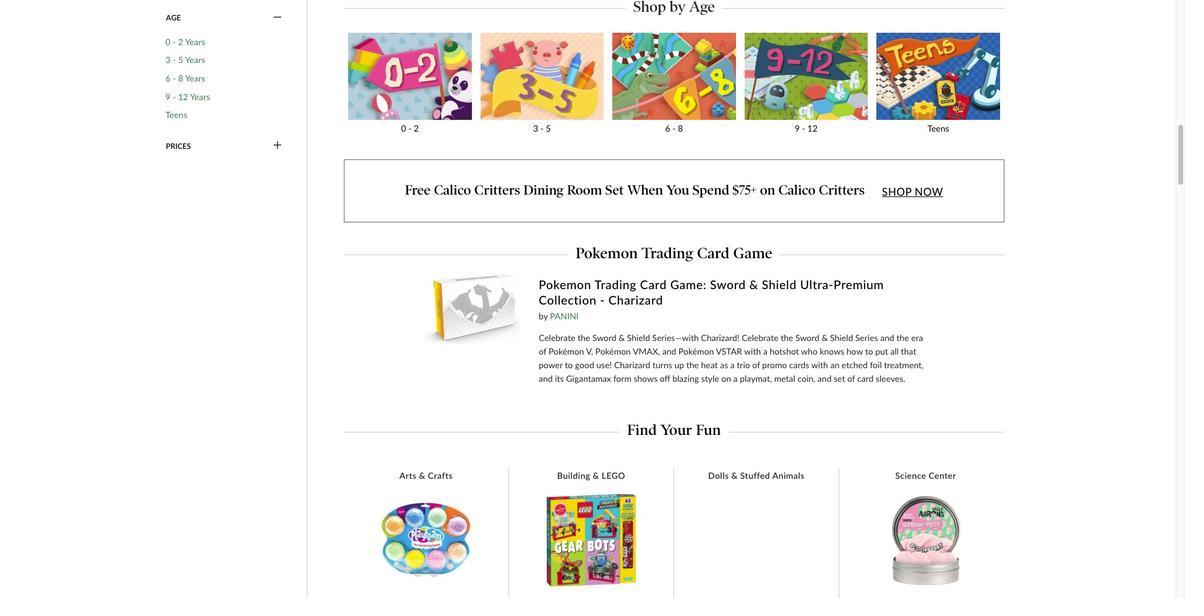 Task type: vqa. For each thing, say whether or not it's contained in the screenshot.
right ON
yes



Task type: describe. For each thing, give the bounding box(es) containing it.
3 - 5 years
[[165, 55, 205, 65]]

& right arts
[[419, 471, 426, 481]]

the left era
[[897, 333, 909, 343]]

0 - 2 link
[[344, 33, 476, 141]]

center
[[929, 471, 956, 481]]

crafts
[[428, 471, 453, 481]]

0 for 0 - 2
[[401, 123, 406, 133]]

collection
[[539, 293, 597, 307]]

series—with
[[652, 333, 699, 343]]

3 - 5 years link
[[165, 55, 205, 65]]

building & lego
[[557, 471, 625, 481]]

spend
[[693, 182, 729, 199]]

set
[[834, 373, 845, 384]]

1 vertical spatial to
[[565, 360, 573, 370]]

the up v,
[[578, 333, 590, 343]]

charizard inside the celebrate the sword & shield series—with charizard! celebrate the sword & shield series and the era of pokémon v, pokémon vmax, and pokémon vstar with a hotshot who knows how to put all that power to good use! charizard turns up the heat as a trio of promo cards with an etched foil treatment, and its gigantamax form shows off blazing style on a playmat, metal coin, and set of card sleeves.
[[614, 360, 650, 370]]

teens link for 9 - 12 years link
[[165, 110, 187, 120]]

- for 0 - 2
[[408, 123, 412, 133]]

card
[[857, 373, 874, 384]]

9 - 12 link
[[740, 33, 872, 141]]

6 - 8 years link
[[165, 73, 205, 84]]

good
[[575, 360, 594, 370]]

1 pokémon from the left
[[549, 346, 584, 357]]

prices
[[166, 142, 191, 151]]

era
[[911, 333, 923, 343]]

an
[[830, 360, 840, 370]]

game
[[733, 244, 773, 262]]

2 critters from the left
[[819, 182, 865, 199]]

sword inside pokemon trading card game: sword & shield ultra-premium collection - charizard by panini
[[710, 277, 746, 292]]

arts & crafts image
[[382, 504, 471, 578]]

turns
[[653, 360, 672, 370]]

6 - 8 link
[[608, 33, 740, 141]]

playmat,
[[740, 373, 772, 384]]

- for 3 - 5
[[540, 123, 544, 133]]

metal
[[774, 373, 795, 384]]

1 vertical spatial of
[[752, 360, 760, 370]]

teens image
[[872, 33, 1004, 120]]

as
[[720, 360, 728, 370]]

free
[[405, 182, 431, 199]]

1 calico from the left
[[434, 182, 471, 199]]

science center link
[[889, 471, 963, 482]]

pokemon trading card game
[[576, 244, 773, 262]]

put
[[875, 346, 888, 357]]

1 horizontal spatial to
[[865, 346, 873, 357]]

arts
[[399, 471, 417, 481]]

stuffed
[[740, 471, 770, 481]]

3 for 3 - 5 years
[[165, 55, 170, 65]]

animals
[[772, 471, 805, 481]]

building & lego image
[[547, 495, 636, 587]]

card for game:
[[640, 277, 667, 292]]

12 for 9 - 12
[[808, 123, 818, 133]]

years for 0 - 2 years
[[185, 36, 205, 47]]

who
[[801, 346, 818, 357]]

find your fun section
[[344, 418, 1004, 439]]

its
[[555, 373, 564, 384]]

2 for 0 - 2 years
[[178, 36, 183, 47]]

pokemon trading card game: sword & shield ultra-premium collection - charizard link
[[539, 277, 925, 310]]

trio
[[737, 360, 750, 370]]

2 calico from the left
[[778, 182, 816, 199]]

pokemon trading card game: sword & shield ultra-premium collection - charizard image
[[423, 274, 521, 345]]

6 for 6 - 8
[[665, 123, 670, 133]]

3 - 5 link
[[476, 33, 608, 141]]

0 - 2
[[401, 123, 419, 133]]

now
[[915, 186, 943, 199]]

use!
[[596, 360, 612, 370]]

arts & crafts
[[399, 471, 453, 481]]

9 for 9 - 12
[[795, 123, 800, 133]]

building
[[557, 471, 590, 481]]

shop now
[[882, 186, 943, 199]]

vstar
[[716, 346, 742, 357]]

by
[[539, 311, 548, 322]]

all
[[890, 346, 899, 357]]

age button
[[165, 12, 283, 23]]

heat
[[701, 360, 718, 370]]

up
[[674, 360, 684, 370]]

- for 0 - 2 years
[[173, 36, 176, 47]]

- for 6 - 8 years
[[173, 73, 176, 83]]

cards
[[789, 360, 809, 370]]

shield inside pokemon trading card game: sword & shield ultra-premium collection - charizard by panini
[[762, 277, 797, 292]]

teens link for 9 - 12 link
[[872, 33, 1004, 141]]

9 - 12 years link
[[165, 91, 210, 102]]

the up hotshot
[[781, 333, 793, 343]]

& up form
[[619, 333, 625, 343]]

and left its
[[539, 373, 553, 384]]

- for 6 - 8
[[673, 123, 676, 133]]

charizard!
[[701, 333, 740, 343]]

off
[[660, 373, 670, 384]]

science
[[895, 471, 926, 481]]

years for 9 - 12 years
[[190, 91, 210, 102]]

1 celebrate from the left
[[539, 333, 576, 343]]

& left lego
[[593, 471, 599, 481]]

shows
[[634, 373, 658, 384]]

game:
[[670, 277, 707, 292]]

lego
[[602, 471, 625, 481]]

on inside the celebrate the sword & shield series—with charizard! celebrate the sword & shield series and the era of pokémon v, pokémon vmax, and pokémon vstar with a hotshot who knows how to put all that power to good use! charizard turns up the heat as a trio of promo cards with an etched foil treatment, and its gigantamax form shows off blazing style on a playmat, metal coin, and set of card sleeves.
[[721, 373, 731, 384]]

- for 9 - 12
[[802, 123, 805, 133]]

charizard inside pokemon trading card game: sword & shield ultra-premium collection - charizard by panini
[[609, 293, 663, 307]]

2 vertical spatial of
[[847, 373, 855, 384]]

prices button
[[165, 141, 283, 152]]

premium
[[834, 277, 884, 292]]

0 vertical spatial with
[[744, 346, 761, 357]]

panini link
[[550, 311, 579, 322]]

2 horizontal spatial shield
[[830, 333, 853, 343]]

2 celebrate from the left
[[742, 333, 779, 343]]

room
[[567, 182, 602, 199]]

0 - 2 years link
[[165, 36, 205, 47]]

3 - 5
[[533, 123, 551, 133]]

gigantamax
[[566, 373, 611, 384]]

2 vertical spatial a
[[733, 373, 738, 384]]

& up knows
[[822, 333, 828, 343]]

science center
[[895, 471, 956, 481]]

9 - 12 years
[[165, 91, 210, 102]]

your
[[661, 422, 692, 439]]



Task type: locate. For each thing, give the bounding box(es) containing it.
5 down the 3 - 5 image
[[546, 123, 551, 133]]

9 for 9 - 12 years
[[165, 91, 170, 102]]

series
[[855, 333, 878, 343]]

years for 3 - 5 years
[[185, 55, 205, 65]]

6 down '3 - 5 years' 'link'
[[165, 73, 170, 83]]

0 horizontal spatial shield
[[627, 333, 650, 343]]

2 up 3 - 5 years
[[178, 36, 183, 47]]

0 down age
[[165, 36, 170, 47]]

on down as
[[721, 373, 731, 384]]

1 vertical spatial 5
[[546, 123, 551, 133]]

celebrate
[[539, 333, 576, 343], [742, 333, 779, 343]]

trading up collection
[[595, 277, 637, 292]]

1 vertical spatial 12
[[808, 123, 818, 133]]

calico
[[434, 182, 471, 199], [778, 182, 816, 199]]

5 down the 0 - 2 years link on the left
[[178, 55, 183, 65]]

- down "0 - 2" image
[[408, 123, 412, 133]]

shield up knows
[[830, 333, 853, 343]]

1 vertical spatial pokemon
[[539, 277, 591, 292]]

- up 3 - 5 years
[[173, 36, 176, 47]]

a right as
[[730, 360, 735, 370]]

trading for game
[[642, 244, 693, 262]]

a
[[763, 346, 768, 357], [730, 360, 735, 370], [733, 373, 738, 384]]

1 horizontal spatial 3
[[533, 123, 538, 133]]

0 horizontal spatial 0
[[165, 36, 170, 47]]

1 horizontal spatial teens link
[[872, 33, 1004, 141]]

science center image
[[881, 496, 970, 586]]

1 horizontal spatial sword
[[710, 277, 746, 292]]

0 horizontal spatial card
[[640, 277, 667, 292]]

to left put
[[865, 346, 873, 357]]

6 - 8
[[665, 123, 683, 133]]

the
[[578, 333, 590, 343], [781, 333, 793, 343], [897, 333, 909, 343], [686, 360, 699, 370]]

with
[[744, 346, 761, 357], [811, 360, 828, 370]]

9 down the 9 - 12 image
[[795, 123, 800, 133]]

6 for 6 - 8 years
[[165, 73, 170, 83]]

pokémon up the power
[[549, 346, 584, 357]]

years down 6 - 8 years link
[[190, 91, 210, 102]]

3
[[165, 55, 170, 65], [533, 123, 538, 133]]

with up trio at bottom
[[744, 346, 761, 357]]

6 down 6 - 8 image
[[665, 123, 670, 133]]

0 horizontal spatial 3
[[165, 55, 170, 65]]

0 for 0 - 2 years
[[165, 36, 170, 47]]

0 vertical spatial of
[[539, 346, 546, 357]]

teens link
[[872, 33, 1004, 141], [165, 110, 187, 120]]

to left the good
[[565, 360, 573, 370]]

pokemon for pokemon trading card game: sword & shield ultra-premium collection - charizard by panini
[[539, 277, 591, 292]]

8 down '3 - 5 years' 'link'
[[178, 73, 183, 83]]

-
[[173, 36, 176, 47], [173, 55, 176, 65], [173, 73, 176, 83], [173, 91, 176, 102], [408, 123, 412, 133], [540, 123, 544, 133], [673, 123, 676, 133], [802, 123, 805, 133], [600, 293, 605, 307]]

with left an
[[811, 360, 828, 370]]

v,
[[586, 346, 593, 357]]

- down '3 - 5 years' 'link'
[[173, 73, 176, 83]]

1 vertical spatial 2
[[414, 123, 419, 133]]

pokémon up use!
[[595, 346, 631, 357]]

0 vertical spatial 6
[[165, 73, 170, 83]]

1 vertical spatial a
[[730, 360, 735, 370]]

- inside pokemon trading card game: sword & shield ultra-premium collection - charizard by panini
[[600, 293, 605, 307]]

of right set
[[847, 373, 855, 384]]

- down the 9 - 12 image
[[802, 123, 805, 133]]

1 horizontal spatial 2
[[414, 123, 419, 133]]

0 vertical spatial 9
[[165, 91, 170, 102]]

vmax,
[[633, 346, 660, 357]]

0 vertical spatial 3
[[165, 55, 170, 65]]

1 horizontal spatial critters
[[819, 182, 865, 199]]

1 horizontal spatial 0
[[401, 123, 406, 133]]

celebrate down panini
[[539, 333, 576, 343]]

that
[[901, 346, 916, 357]]

0 - 2 image
[[344, 33, 476, 120]]

celebrate up hotshot
[[742, 333, 779, 343]]

& inside pokemon trading card game: sword & shield ultra-premium collection - charizard by panini
[[749, 277, 759, 292]]

1 horizontal spatial celebrate
[[742, 333, 779, 343]]

1 horizontal spatial calico
[[778, 182, 816, 199]]

0 horizontal spatial 8
[[178, 73, 183, 83]]

trading
[[642, 244, 693, 262], [595, 277, 637, 292]]

how
[[847, 346, 863, 357]]

1 horizontal spatial shield
[[762, 277, 797, 292]]

0 horizontal spatial calico
[[434, 182, 471, 199]]

pokemon trading card game: sword & shield ultra-premium collection - charizard by panini
[[539, 277, 884, 322]]

pokémon
[[549, 346, 584, 357], [595, 346, 631, 357], [679, 346, 714, 357]]

& right dolls
[[731, 471, 738, 481]]

style
[[701, 373, 719, 384]]

trading up game:
[[642, 244, 693, 262]]

and up put
[[880, 333, 894, 343]]

critters left dining at the top of page
[[474, 182, 520, 199]]

teens down 9 - 12 years link
[[165, 110, 187, 120]]

trading inside pokemon trading card game: sword & shield ultra-premium collection - charizard by panini
[[595, 277, 637, 292]]

9 down 6 - 8 years link
[[165, 91, 170, 102]]

0 vertical spatial 0
[[165, 36, 170, 47]]

0 horizontal spatial sword
[[592, 333, 617, 343]]

treatment,
[[884, 360, 924, 370]]

0 horizontal spatial of
[[539, 346, 546, 357]]

years inside 'link'
[[185, 55, 205, 65]]

1 vertical spatial 0
[[401, 123, 406, 133]]

0 horizontal spatial trading
[[595, 277, 637, 292]]

critters left shop
[[819, 182, 865, 199]]

8 inside 6 - 8 link
[[678, 123, 683, 133]]

hotshot
[[770, 346, 799, 357]]

3 pokémon from the left
[[679, 346, 714, 357]]

0 horizontal spatial with
[[744, 346, 761, 357]]

0 horizontal spatial critters
[[474, 182, 520, 199]]

charizard up form
[[614, 360, 650, 370]]

promo
[[762, 360, 787, 370]]

0 vertical spatial 2
[[178, 36, 183, 47]]

age
[[166, 13, 181, 23]]

5 inside 3 - 5 link
[[546, 123, 551, 133]]

years down the 0 - 2 years link on the left
[[185, 55, 205, 65]]

panini
[[550, 311, 579, 322]]

8
[[178, 73, 183, 83], [678, 123, 683, 133]]

pokemon
[[576, 244, 638, 262], [539, 277, 591, 292]]

6 - 8 image
[[608, 33, 740, 120]]

power
[[539, 360, 563, 370]]

1 horizontal spatial 6
[[665, 123, 670, 133]]

on right $75+ at the right top of page
[[760, 182, 775, 199]]

- inside 'link'
[[173, 55, 176, 65]]

1 horizontal spatial on
[[760, 182, 775, 199]]

0 horizontal spatial 5
[[178, 55, 183, 65]]

minus image
[[273, 12, 282, 23]]

8 down 6 - 8 image
[[678, 123, 683, 133]]

1 horizontal spatial pokémon
[[595, 346, 631, 357]]

1 vertical spatial 9
[[795, 123, 800, 133]]

1 vertical spatial 6
[[665, 123, 670, 133]]

form
[[613, 373, 632, 384]]

3 - 5 image
[[476, 33, 608, 120]]

12 for 9 - 12 years
[[178, 91, 188, 102]]

5 for 3 - 5 years
[[178, 55, 183, 65]]

12 down the 9 - 12 image
[[808, 123, 818, 133]]

and
[[880, 333, 894, 343], [662, 346, 676, 357], [539, 373, 553, 384], [818, 373, 832, 384]]

5 for 3 - 5
[[546, 123, 551, 133]]

8 for 6 - 8 years
[[178, 73, 183, 83]]

1 horizontal spatial of
[[752, 360, 760, 370]]

& down game
[[749, 277, 759, 292]]

sword right game:
[[710, 277, 746, 292]]

set
[[605, 182, 624, 199]]

teens inside 'link'
[[927, 123, 949, 133]]

1 vertical spatial trading
[[595, 277, 637, 292]]

teens down teens image
[[927, 123, 949, 133]]

2 horizontal spatial of
[[847, 373, 855, 384]]

1 vertical spatial on
[[721, 373, 731, 384]]

plus image
[[273, 141, 282, 152]]

pokemon inside pokemon trading card game: sword & shield ultra-premium collection - charizard by panini
[[539, 277, 591, 292]]

arts & crafts link
[[393, 471, 459, 482]]

a down trio at bottom
[[733, 373, 738, 384]]

8 for 6 - 8
[[678, 123, 683, 133]]

1 horizontal spatial card
[[697, 244, 730, 262]]

2 pokémon from the left
[[595, 346, 631, 357]]

of
[[539, 346, 546, 357], [752, 360, 760, 370], [847, 373, 855, 384]]

dolls & stuffed animals
[[708, 471, 805, 481]]

1 vertical spatial with
[[811, 360, 828, 370]]

calico right $75+ at the right top of page
[[778, 182, 816, 199]]

1 vertical spatial 3
[[533, 123, 538, 133]]

3 inside '3 - 5 years' 'link'
[[165, 55, 170, 65]]

2 down "0 - 2" image
[[414, 123, 419, 133]]

0 vertical spatial trading
[[642, 244, 693, 262]]

years for 6 - 8 years
[[185, 73, 205, 83]]

trading for game:
[[595, 277, 637, 292]]

1 horizontal spatial teens
[[927, 123, 949, 133]]

- down 6 - 8 image
[[673, 123, 676, 133]]

0
[[165, 36, 170, 47], [401, 123, 406, 133]]

3 for 3 - 5
[[533, 123, 538, 133]]

0 vertical spatial pokemon
[[576, 244, 638, 262]]

dolls
[[708, 471, 729, 481]]

0 vertical spatial 8
[[178, 73, 183, 83]]

card inside pokemon trading card game: sword & shield ultra-premium collection - charizard by panini
[[640, 277, 667, 292]]

0 vertical spatial charizard
[[609, 293, 663, 307]]

2 horizontal spatial pokémon
[[679, 346, 714, 357]]

free calico critters dining room set when you spend $75+ on calico critters
[[405, 182, 865, 199]]

1 horizontal spatial 8
[[678, 123, 683, 133]]

0 vertical spatial card
[[697, 244, 730, 262]]

2 for 0 - 2
[[414, 123, 419, 133]]

12
[[178, 91, 188, 102], [808, 123, 818, 133]]

years up 3 - 5 years
[[185, 36, 205, 47]]

1 horizontal spatial trading
[[642, 244, 693, 262]]

0 vertical spatial a
[[763, 346, 768, 357]]

card left game
[[697, 244, 730, 262]]

celebrate the sword & shield series—with charizard! celebrate the sword & shield series and the era of pokémon v, pokémon vmax, and pokémon vstar with a hotshot who knows how to put all that power to good use! charizard turns up the heat as a trio of promo cards with an etched foil treatment, and its gigantamax form shows off blazing style on a playmat, metal coin, and set of card sleeves.
[[539, 333, 924, 384]]

0 horizontal spatial 9
[[165, 91, 170, 102]]

ultra-
[[800, 277, 834, 292]]

- down 6 - 8 years link
[[173, 91, 176, 102]]

3 down the 3 - 5 image
[[533, 123, 538, 133]]

6
[[165, 73, 170, 83], [665, 123, 670, 133]]

0 vertical spatial on
[[760, 182, 775, 199]]

building & lego link
[[551, 471, 632, 482]]

sleeves.
[[876, 373, 905, 384]]

- right collection
[[600, 293, 605, 307]]

of up the power
[[539, 346, 546, 357]]

1 vertical spatial teens
[[927, 123, 949, 133]]

1 horizontal spatial 12
[[808, 123, 818, 133]]

when
[[627, 182, 663, 199]]

2
[[178, 36, 183, 47], [414, 123, 419, 133]]

$75+
[[733, 182, 757, 199]]

of right trio at bottom
[[752, 360, 760, 370]]

etched
[[842, 360, 868, 370]]

- for 3 - 5 years
[[173, 55, 176, 65]]

1 horizontal spatial 9
[[795, 123, 800, 133]]

1 vertical spatial card
[[640, 277, 667, 292]]

sword up v,
[[592, 333, 617, 343]]

0 horizontal spatial 12
[[178, 91, 188, 102]]

2 horizontal spatial sword
[[796, 333, 820, 343]]

0 down "0 - 2" image
[[401, 123, 406, 133]]

3 down the 0 - 2 years link on the left
[[165, 55, 170, 65]]

1 vertical spatial 8
[[678, 123, 683, 133]]

dining
[[523, 182, 564, 199]]

0 horizontal spatial on
[[721, 373, 731, 384]]

a up promo
[[763, 346, 768, 357]]

pokémon up heat
[[679, 346, 714, 357]]

0 vertical spatial 12
[[178, 91, 188, 102]]

calico right free
[[434, 182, 471, 199]]

pokemon for pokemon trading card game
[[576, 244, 638, 262]]

sword
[[710, 277, 746, 292], [592, 333, 617, 343], [796, 333, 820, 343]]

3 inside 3 - 5 link
[[533, 123, 538, 133]]

fun
[[696, 422, 721, 439]]

dolls & stuffed animals link
[[702, 471, 811, 482]]

0 horizontal spatial 6
[[165, 73, 170, 83]]

9
[[165, 91, 170, 102], [795, 123, 800, 133]]

card left game:
[[640, 277, 667, 292]]

1 critters from the left
[[474, 182, 520, 199]]

critters
[[474, 182, 520, 199], [819, 182, 865, 199]]

charizard up vmax,
[[609, 293, 663, 307]]

teens
[[165, 110, 187, 120], [927, 123, 949, 133]]

0 horizontal spatial teens link
[[165, 110, 187, 120]]

1 horizontal spatial with
[[811, 360, 828, 370]]

- for 9 - 12 years
[[173, 91, 176, 102]]

0 horizontal spatial teens
[[165, 110, 187, 120]]

and down series—with
[[662, 346, 676, 357]]

years
[[185, 36, 205, 47], [185, 55, 205, 65], [185, 73, 205, 83], [190, 91, 210, 102]]

shield
[[762, 277, 797, 292], [627, 333, 650, 343], [830, 333, 853, 343]]

0 vertical spatial teens
[[165, 110, 187, 120]]

5 inside '3 - 5 years' 'link'
[[178, 55, 183, 65]]

the right up
[[686, 360, 699, 370]]

shop
[[882, 186, 912, 199]]

coin,
[[798, 373, 815, 384]]

0 horizontal spatial celebrate
[[539, 333, 576, 343]]

and left set
[[818, 373, 832, 384]]

1 vertical spatial charizard
[[614, 360, 650, 370]]

5
[[178, 55, 183, 65], [546, 123, 551, 133]]

0 horizontal spatial 2
[[178, 36, 183, 47]]

0 horizontal spatial pokémon
[[549, 346, 584, 357]]

- down the 3 - 5 image
[[540, 123, 544, 133]]

years up '9 - 12 years'
[[185, 73, 205, 83]]

sword up 'who'
[[796, 333, 820, 343]]

0 horizontal spatial to
[[565, 360, 573, 370]]

to
[[865, 346, 873, 357], [565, 360, 573, 370]]

knows
[[820, 346, 844, 357]]

6 - 8 years
[[165, 73, 205, 83]]

- down the 0 - 2 years link on the left
[[173, 55, 176, 65]]

find
[[627, 422, 657, 439]]

9 - 12 image
[[740, 33, 872, 120]]

shield up vmax,
[[627, 333, 650, 343]]

1 horizontal spatial 5
[[546, 123, 551, 133]]

8 inside 6 - 8 years link
[[178, 73, 183, 83]]

blazing
[[673, 373, 699, 384]]

card for game
[[697, 244, 730, 262]]

find your fun
[[627, 422, 721, 439]]

12 down 6 - 8 years link
[[178, 91, 188, 102]]

shield left the 'ultra-' at the right of the page
[[762, 277, 797, 292]]

0 vertical spatial 5
[[178, 55, 183, 65]]

charizard
[[609, 293, 663, 307], [614, 360, 650, 370]]

0 vertical spatial to
[[865, 346, 873, 357]]



